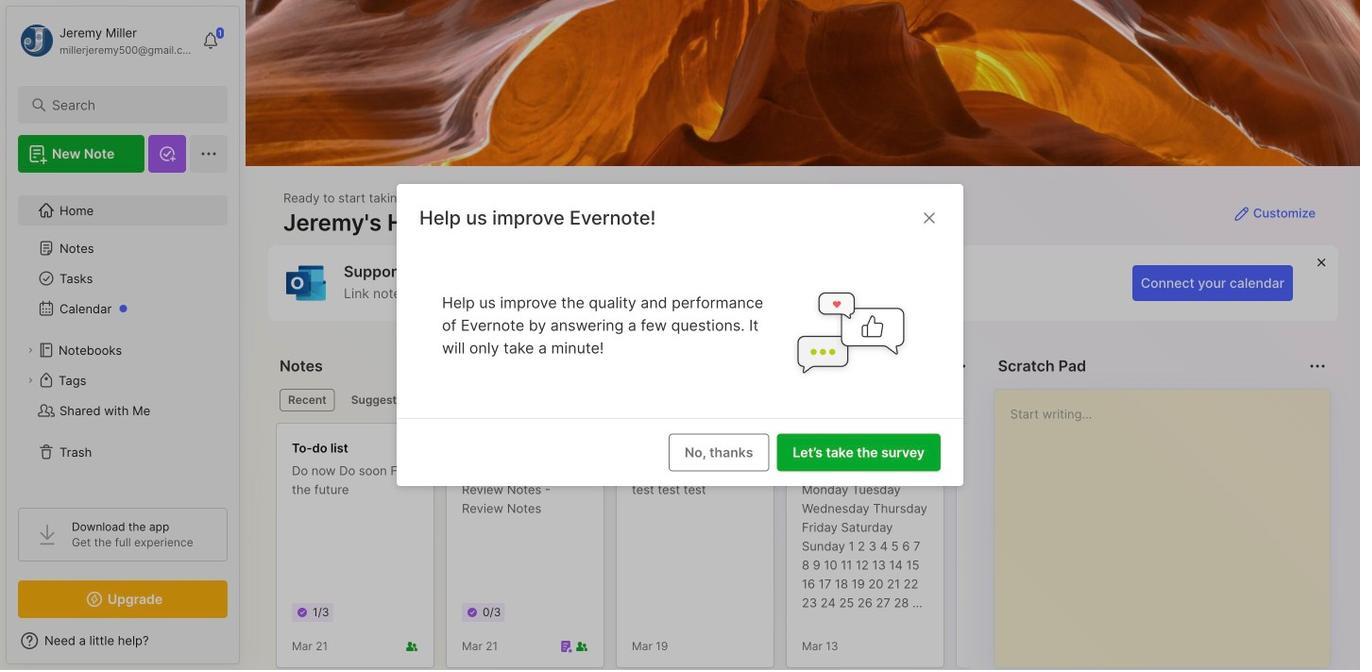 Task type: locate. For each thing, give the bounding box(es) containing it.
dialog
[[397, 184, 963, 486]]

tree
[[7, 184, 239, 491]]

0 horizontal spatial tab
[[280, 389, 335, 412]]

Start writing… text field
[[1010, 390, 1329, 653]]

1 horizontal spatial tab
[[343, 389, 419, 412]]

row group
[[276, 423, 1360, 671]]

tab
[[280, 389, 335, 412], [343, 389, 419, 412]]

2 tab from the left
[[343, 389, 419, 412]]

tab list
[[280, 389, 964, 412]]

None search field
[[52, 94, 203, 116]]

Search text field
[[52, 96, 203, 114]]



Task type: vqa. For each thing, say whether or not it's contained in the screenshot.
first tab from the left
yes



Task type: describe. For each thing, give the bounding box(es) containing it.
tree inside main element
[[7, 184, 239, 491]]

expand notebooks image
[[25, 345, 36, 356]]

main element
[[0, 0, 246, 671]]

none search field inside main element
[[52, 94, 203, 116]]

close survey modal image
[[918, 207, 941, 230]]

1 tab from the left
[[280, 389, 335, 412]]

expand tags image
[[25, 375, 36, 386]]



